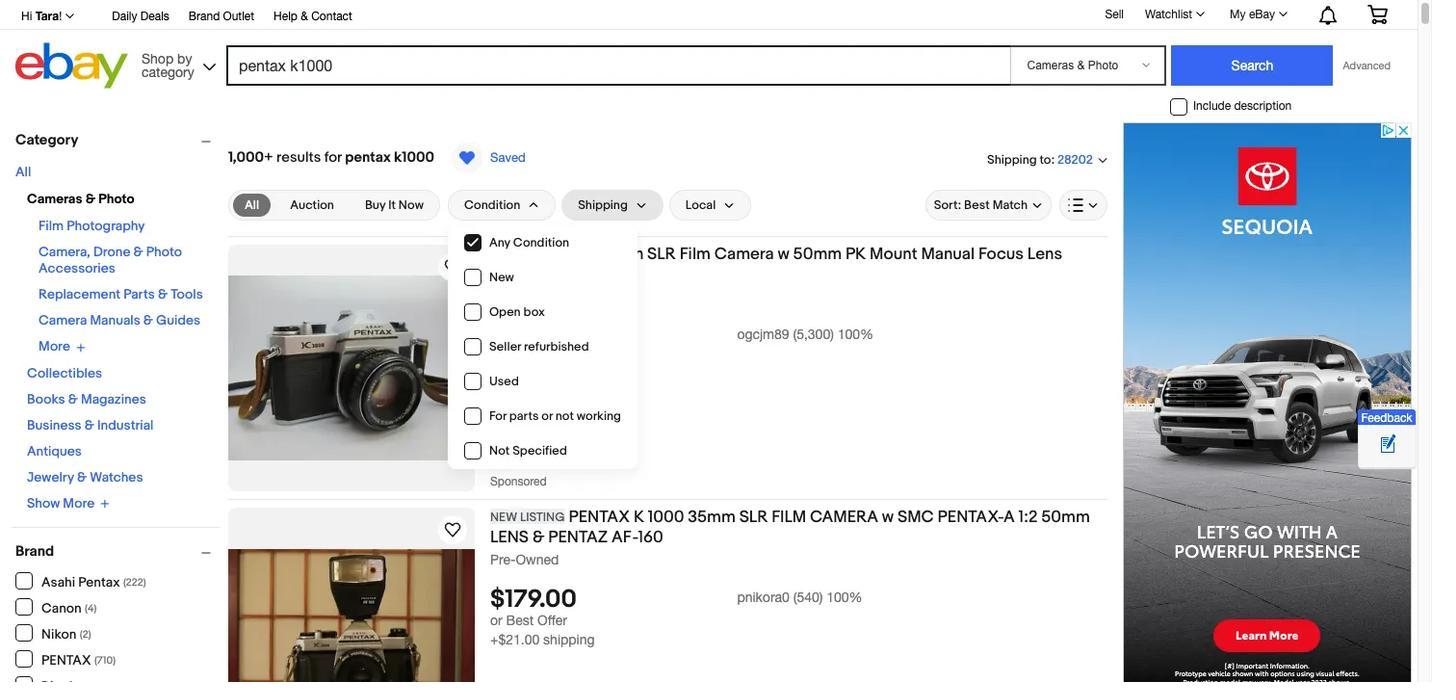 Task type: describe. For each thing, give the bounding box(es) containing it.
pre-owned
[[490, 552, 559, 568]]

& down books & magazines link
[[85, 417, 94, 433]]

works
[[551, 265, 610, 284]]

nikon (2)
[[41, 626, 91, 642]]

for parts or not working link
[[449, 399, 637, 434]]

specified
[[513, 443, 567, 459]]

2 pre- from the top
[[490, 552, 516, 568]]

+$17.87
[[490, 369, 540, 385]]

photography
[[67, 218, 145, 234]]

owned inside pentax k1000 35mm slr film camera w 50mm pk mount manual focus lens tested works pre-owned
[[516, 289, 559, 304]]

camera manuals & guides link
[[39, 312, 200, 329]]

more inside button
[[39, 338, 70, 355]]

show more button
[[27, 495, 110, 512]]

any condition link
[[449, 225, 637, 260]]

jewelry
[[27, 469, 74, 485]]

1,000 + results for pentax k1000
[[228, 148, 435, 167]]

pentax-
[[938, 508, 1004, 527]]

pentaz
[[548, 528, 608, 547]]

open box
[[489, 304, 545, 320]]

!
[[59, 10, 62, 23]]

books & magazines link
[[27, 391, 146, 407]]

camera inside 'film photography camera, drone & photo accessories replacement parts & tools camera manuals & guides'
[[39, 312, 87, 329]]

1000
[[648, 508, 685, 527]]

antiques
[[27, 443, 82, 459]]

auction
[[290, 198, 334, 213]]

$248.89
[[490, 322, 585, 352]]

my
[[1231, 8, 1246, 21]]

business
[[27, 417, 82, 433]]

advertisement region
[[1124, 122, 1413, 682]]

photo inside 'film photography camera, drone & photo accessories replacement parts & tools camera manuals & guides'
[[146, 244, 182, 260]]

manuals
[[90, 312, 140, 329]]

& inside pentax k 1000 35mm slr film camera w smc pentax-a 1:2 50mm lens & pentaz af-160
[[533, 528, 545, 547]]

shipping for ogcjm89 (5,300) 100% buy it now +$17.87 shipping 775 sold
[[544, 369, 595, 385]]

film
[[772, 508, 807, 527]]

watches
[[90, 469, 143, 485]]

pnikora0
[[738, 590, 790, 605]]

any
[[489, 235, 511, 251]]

+$21.00
[[490, 632, 540, 648]]

help & contact
[[274, 10, 353, 23]]

+
[[264, 148, 273, 167]]

help & contact link
[[274, 7, 353, 28]]

35mm inside pentax k 1000 35mm slr film camera w smc pentax-a 1:2 50mm lens & pentaz af-160
[[688, 508, 736, 527]]

refurbished
[[524, 339, 589, 355]]

daily deals
[[112, 10, 169, 23]]

jewelry & watches link
[[27, 469, 143, 485]]

canon (4)
[[41, 600, 97, 616]]

0 horizontal spatial all
[[15, 164, 31, 180]]

not
[[489, 443, 510, 459]]

pentax for k
[[569, 508, 630, 527]]

k1000
[[545, 245, 592, 264]]

lens
[[1028, 245, 1063, 264]]

film inside pentax k1000 35mm slr film camera w 50mm pk mount manual focus lens tested works pre-owned
[[680, 245, 711, 264]]

(222)
[[123, 576, 146, 588]]

show more
[[27, 495, 95, 511]]

slr inside pentax k 1000 35mm slr film camera w smc pentax-a 1:2 50mm lens & pentaz af-160
[[740, 508, 768, 527]]

category
[[142, 64, 194, 79]]

nikon
[[41, 626, 76, 642]]

match
[[993, 198, 1028, 213]]

results
[[277, 148, 321, 167]]

775
[[490, 388, 513, 404]]

camera inside pentax k1000 35mm slr film camera w 50mm pk mount manual focus lens tested works pre-owned
[[715, 245, 774, 264]]

& up the film photography link
[[85, 191, 96, 207]]

2 owned from the top
[[516, 552, 559, 568]]

best inside dropdown button
[[965, 198, 990, 213]]

brand for brand outlet
[[189, 10, 220, 23]]

& up show more "button"
[[77, 469, 87, 485]]

my ebay link
[[1220, 3, 1297, 26]]

0 vertical spatial buy
[[365, 198, 386, 213]]

(4)
[[85, 602, 97, 614]]

shop by category banner
[[11, 0, 1403, 93]]

my ebay
[[1231, 8, 1276, 21]]

parts
[[509, 409, 539, 424]]

offer
[[538, 613, 567, 628]]

shipping for shipping
[[578, 198, 628, 213]]

business & industrial link
[[27, 417, 154, 433]]

not
[[556, 409, 574, 424]]

& down parts
[[143, 312, 153, 329]]

asahi pentax (222)
[[41, 574, 146, 590]]

it inside ogcjm89 (5,300) 100% buy it now +$17.87 shipping 775 sold
[[518, 350, 525, 365]]

pk
[[846, 245, 866, 264]]

watchlist link
[[1135, 3, 1214, 26]]

ogcjm89 (5,300) 100% buy it now +$17.87 shipping 775 sold
[[490, 327, 874, 404]]

more inside "button"
[[63, 495, 95, 511]]

pre- inside pentax k1000 35mm slr film camera w 50mm pk mount manual focus lens tested works pre-owned
[[490, 289, 516, 304]]

daily deals link
[[112, 7, 169, 28]]

help
[[274, 10, 298, 23]]

daily
[[112, 10, 137, 23]]

for parts or not working
[[489, 409, 621, 424]]

sold
[[517, 388, 544, 404]]

canon
[[41, 600, 82, 616]]

pentax k1000 35mm slr film camera w 50mm pk mount manual focus lens tested works link
[[490, 245, 1108, 288]]

drone
[[93, 244, 131, 260]]

pentax k1000 35mm slr film camera w 50mm pk mount manual focus lens tested works image
[[228, 276, 475, 461]]

sort: best match button
[[926, 190, 1052, 221]]

smc
[[898, 508, 934, 527]]

100% for pnikora0 (540) 100% or best offer +$21.00 shipping
[[827, 590, 863, 605]]

cameras & photo
[[27, 191, 134, 207]]

or inside "for parts or not working" 'link'
[[542, 409, 553, 424]]

a
[[1004, 508, 1015, 527]]

include description
[[1194, 99, 1292, 113]]

pentax
[[345, 148, 391, 167]]

pentax k1000 35mm slr film camera w 50mm pk mount manual focus lens tested works pre-owned
[[490, 245, 1063, 304]]

local
[[686, 198, 716, 213]]

brand button
[[15, 542, 220, 561]]

listing options selector. list view selected. image
[[1069, 198, 1099, 213]]

w inside pentax k 1000 35mm slr film camera w smc pentax-a 1:2 50mm lens & pentaz af-160
[[882, 508, 894, 527]]

shipping to : 28202
[[988, 152, 1094, 168]]

1,000
[[228, 148, 264, 167]]



Task type: vqa. For each thing, say whether or not it's contained in the screenshot.
'until'
no



Task type: locate. For each thing, give the bounding box(es) containing it.
1 vertical spatial or
[[490, 613, 503, 628]]

best up +$21.00 on the left of page
[[506, 613, 534, 628]]

1 horizontal spatial 35mm
[[688, 508, 736, 527]]

35mm
[[596, 245, 644, 264], [688, 508, 736, 527]]

0 vertical spatial owned
[[516, 289, 559, 304]]

1 vertical spatial pentax
[[41, 652, 91, 668]]

35mm up works
[[596, 245, 644, 264]]

all link
[[15, 164, 31, 180], [233, 194, 271, 217]]

now
[[399, 198, 424, 213], [529, 350, 557, 365]]

& right the books
[[68, 391, 78, 407]]

deals
[[140, 10, 169, 23]]

0 vertical spatial or
[[542, 409, 553, 424]]

buy inside ogcjm89 (5,300) 100% buy it now +$17.87 shipping 775 sold
[[490, 350, 514, 365]]

Search for anything text field
[[229, 47, 1007, 84]]

condition
[[464, 198, 521, 213], [513, 235, 570, 251]]

1 horizontal spatial 50mm
[[1042, 508, 1091, 527]]

pentax k1000 35mm slr film camera w 50mm pk mount manual focus lens tested works heading
[[490, 245, 1063, 284]]

shop by category
[[142, 51, 194, 79]]

0 horizontal spatial camera
[[39, 312, 87, 329]]

film down cameras
[[39, 218, 64, 234]]

pentax
[[490, 245, 542, 264], [78, 574, 120, 590]]

brand up the asahi
[[15, 542, 54, 561]]

100% for ogcjm89 (5,300) 100% buy it now +$17.87 shipping 775 sold
[[838, 327, 874, 342]]

0 horizontal spatial film
[[39, 218, 64, 234]]

watch pentax k 1000 35mm slr film camera w smc pentax-a 1:2 50mm lens & pentaz af-160 image
[[441, 518, 464, 542]]

pentax inside pentax k 1000 35mm slr film camera w smc pentax-a 1:2 50mm lens & pentaz af-160
[[569, 508, 630, 527]]

main content containing $248.89
[[228, 122, 1108, 682]]

buy down pentax
[[365, 198, 386, 213]]

condition up "new" link
[[513, 235, 570, 251]]

0 horizontal spatial pentax
[[41, 652, 91, 668]]

owned
[[516, 289, 559, 304], [516, 552, 559, 568]]

1 horizontal spatial w
[[882, 508, 894, 527]]

by
[[177, 51, 192, 66]]

1 vertical spatial camera
[[39, 312, 87, 329]]

pentax (710)
[[41, 652, 116, 668]]

shipping down refurbished
[[544, 369, 595, 385]]

pentax up (4)
[[78, 574, 120, 590]]

brand left outlet
[[189, 10, 220, 23]]

ebay
[[1250, 8, 1276, 21]]

buy it now link
[[354, 194, 435, 217]]

pre- down tested
[[490, 289, 516, 304]]

shipping up "k1000" at the left of the page
[[578, 198, 628, 213]]

brand outlet
[[189, 10, 254, 23]]

1 horizontal spatial brand
[[189, 10, 220, 23]]

1 vertical spatial brand
[[15, 542, 54, 561]]

include
[[1194, 99, 1232, 113]]

(5,300)
[[793, 327, 834, 342]]

50mm
[[794, 245, 842, 264], [1042, 508, 1091, 527]]

all down '1,000'
[[245, 198, 259, 213]]

0 horizontal spatial or
[[490, 613, 503, 628]]

0 vertical spatial all link
[[15, 164, 31, 180]]

0 vertical spatial all
[[15, 164, 31, 180]]

more
[[39, 338, 70, 355], [63, 495, 95, 511]]

shipping left to
[[988, 152, 1037, 167]]

shipping for shipping to : 28202
[[988, 152, 1037, 167]]

slr
[[648, 245, 676, 264], [740, 508, 768, 527]]

50mm inside pentax k 1000 35mm slr film camera w smc pentax-a 1:2 50mm lens & pentaz af-160
[[1042, 508, 1091, 527]]

1 horizontal spatial photo
[[146, 244, 182, 260]]

1 vertical spatial now
[[529, 350, 557, 365]]

new inside pentax k 1000 35mm slr film camera w smc pentax-a 1:2 50mm lens & pentaz af-160 'heading'
[[490, 510, 517, 525]]

camera, drone & photo accessories link
[[39, 244, 182, 277]]

0 vertical spatial film
[[39, 218, 64, 234]]

& down listing
[[533, 528, 545, 547]]

or up +$21.00 on the left of page
[[490, 613, 503, 628]]

1 vertical spatial pentax
[[78, 574, 120, 590]]

0 horizontal spatial 50mm
[[794, 245, 842, 264]]

0 vertical spatial condition
[[464, 198, 521, 213]]

pentax
[[569, 508, 630, 527], [41, 652, 91, 668]]

or left the not
[[542, 409, 553, 424]]

box
[[524, 304, 545, 320]]

or inside pnikora0 (540) 100% or best offer +$21.00 shipping
[[490, 613, 503, 628]]

50mm right 1:2
[[1042, 508, 1091, 527]]

used link
[[449, 364, 637, 399]]

shop by category button
[[133, 43, 220, 84]]

slr inside pentax k1000 35mm slr film camera w 50mm pk mount manual focus lens tested works pre-owned
[[648, 245, 676, 264]]

brand for brand
[[15, 542, 54, 561]]

0 horizontal spatial slr
[[648, 245, 676, 264]]

camera up more button
[[39, 312, 87, 329]]

more up collectibles
[[39, 338, 70, 355]]

shipping inside 'dropdown button'
[[578, 198, 628, 213]]

1 pre- from the top
[[490, 289, 516, 304]]

0 horizontal spatial now
[[399, 198, 424, 213]]

1 horizontal spatial all
[[245, 198, 259, 213]]

0 vertical spatial 35mm
[[596, 245, 644, 264]]

advanced link
[[1334, 46, 1401, 85]]

1 vertical spatial 50mm
[[1042, 508, 1091, 527]]

1 horizontal spatial slr
[[740, 508, 768, 527]]

shipping button
[[562, 190, 664, 221]]

1 horizontal spatial film
[[680, 245, 711, 264]]

0 vertical spatial brand
[[189, 10, 220, 23]]

1 vertical spatial 35mm
[[688, 508, 736, 527]]

1 vertical spatial shipping
[[578, 198, 628, 213]]

0 vertical spatial now
[[399, 198, 424, 213]]

sell link
[[1097, 7, 1133, 21]]

film down local
[[680, 245, 711, 264]]

photo up tools
[[146, 244, 182, 260]]

0 vertical spatial pentax
[[569, 508, 630, 527]]

account navigation
[[11, 0, 1403, 30]]

w left smc
[[882, 508, 894, 527]]

1 vertical spatial buy
[[490, 350, 514, 365]]

condition button
[[448, 190, 556, 221]]

0 horizontal spatial photo
[[98, 191, 134, 207]]

all down category
[[15, 164, 31, 180]]

0 vertical spatial 100%
[[838, 327, 874, 342]]

1 horizontal spatial pentax
[[490, 245, 542, 264]]

main content
[[228, 122, 1108, 682]]

it down k1000
[[388, 198, 396, 213]]

1 horizontal spatial shipping
[[988, 152, 1037, 167]]

1 vertical spatial pre-
[[490, 552, 516, 568]]

your shopping cart image
[[1367, 5, 1389, 24]]

pentax up tested
[[490, 245, 542, 264]]

1 vertical spatial it
[[518, 350, 525, 365]]

100% right the (5,300)
[[838, 327, 874, 342]]

watch pentax k1000 35mm slr film camera w 50mm pk mount manual focus lens tested works image
[[441, 255, 464, 278]]

new for new listing
[[490, 510, 517, 525]]

1 vertical spatial w
[[882, 508, 894, 527]]

100% inside pnikora0 (540) 100% or best offer +$21.00 shipping
[[827, 590, 863, 605]]

0 vertical spatial pentax
[[490, 245, 542, 264]]

1 horizontal spatial now
[[529, 350, 557, 365]]

new for new
[[489, 270, 514, 285]]

open box link
[[449, 295, 637, 330]]

(710)
[[94, 654, 116, 666]]

more button
[[39, 338, 86, 355]]

0 vertical spatial best
[[965, 198, 990, 213]]

50mm left pk
[[794, 245, 842, 264]]

pentax up pentaz
[[569, 508, 630, 527]]

(540)
[[794, 590, 823, 605]]

0 vertical spatial more
[[39, 338, 70, 355]]

0 horizontal spatial best
[[506, 613, 534, 628]]

condition inside dropdown button
[[464, 198, 521, 213]]

more down jewelry & watches link
[[63, 495, 95, 511]]

all link down '1,000'
[[233, 194, 271, 217]]

pentax down nikon (2) at the bottom of the page
[[41, 652, 91, 668]]

1 horizontal spatial all link
[[233, 194, 271, 217]]

& right help
[[301, 10, 308, 23]]

100%
[[838, 327, 874, 342], [827, 590, 863, 605]]

saved
[[491, 150, 526, 165]]

1 shipping from the top
[[544, 369, 595, 385]]

seller
[[489, 339, 521, 355]]

1 owned from the top
[[516, 289, 559, 304]]

pre- down lens
[[490, 552, 516, 568]]

pentax k 1000 35mm slr film camera w smc pentax-a 1:2 50mm lens & pentaz af-160 image
[[228, 549, 475, 682]]

new down any
[[489, 270, 514, 285]]

best inside pnikora0 (540) 100% or best offer +$21.00 shipping
[[506, 613, 534, 628]]

1 vertical spatial shipping
[[544, 632, 595, 648]]

shipping inside pnikora0 (540) 100% or best offer +$21.00 shipping
[[544, 632, 595, 648]]

1 vertical spatial new
[[490, 510, 517, 525]]

buy it now
[[365, 198, 424, 213]]

0 vertical spatial photo
[[98, 191, 134, 207]]

0 vertical spatial new
[[489, 270, 514, 285]]

1 vertical spatial film
[[680, 245, 711, 264]]

1 vertical spatial more
[[63, 495, 95, 511]]

film inside 'film photography camera, drone & photo accessories replacement parts & tools camera manuals & guides'
[[39, 218, 64, 234]]

or
[[542, 409, 553, 424], [490, 613, 503, 628]]

books
[[27, 391, 65, 407]]

0 vertical spatial pre-
[[490, 289, 516, 304]]

0 horizontal spatial it
[[388, 198, 396, 213]]

all link down category
[[15, 164, 31, 180]]

1 vertical spatial photo
[[146, 244, 182, 260]]

buy up +$17.87
[[490, 350, 514, 365]]

brand outlet link
[[189, 7, 254, 28]]

160
[[638, 528, 664, 547]]

owned down lens
[[516, 552, 559, 568]]

28202
[[1058, 153, 1094, 168]]

0 vertical spatial shipping
[[988, 152, 1037, 167]]

w
[[778, 245, 790, 264], [882, 508, 894, 527]]

& inside account navigation
[[301, 10, 308, 23]]

1 horizontal spatial pentax
[[569, 508, 630, 527]]

0 horizontal spatial shipping
[[578, 198, 628, 213]]

pentax k 1000 35mm slr film camera w smc pentax-a 1:2 50mm lens & pentaz af-160 heading
[[490, 508, 1091, 547]]

shipping down offer
[[544, 632, 595, 648]]

camera
[[810, 508, 879, 527]]

pentax for (710)
[[41, 652, 91, 668]]

best right sort:
[[965, 198, 990, 213]]

1 vertical spatial condition
[[513, 235, 570, 251]]

feedback
[[1362, 411, 1413, 425]]

k
[[634, 508, 645, 527]]

& right parts
[[158, 286, 168, 303]]

w inside pentax k1000 35mm slr film camera w 50mm pk mount manual focus lens tested works pre-owned
[[778, 245, 790, 264]]

it up +$17.87
[[518, 350, 525, 365]]

0 vertical spatial it
[[388, 198, 396, 213]]

saved button
[[446, 142, 532, 174]]

1 horizontal spatial buy
[[490, 350, 514, 365]]

sell
[[1106, 7, 1124, 21]]

0 vertical spatial w
[[778, 245, 790, 264]]

new link
[[449, 260, 637, 295]]

shipping inside shipping to : 28202
[[988, 152, 1037, 167]]

for
[[324, 148, 342, 167]]

w left pk
[[778, 245, 790, 264]]

2 shipping from the top
[[544, 632, 595, 648]]

100% right (540)
[[827, 590, 863, 605]]

photo up 'photography'
[[98, 191, 134, 207]]

for
[[489, 409, 507, 424]]

0 horizontal spatial brand
[[15, 542, 54, 561]]

0 horizontal spatial w
[[778, 245, 790, 264]]

now inside ogcjm89 (5,300) 100% buy it now +$17.87 shipping 775 sold
[[529, 350, 557, 365]]

0 vertical spatial shipping
[[544, 369, 595, 385]]

slr left film
[[740, 508, 768, 527]]

buy
[[365, 198, 386, 213], [490, 350, 514, 365]]

1 vertical spatial slr
[[740, 508, 768, 527]]

k1000
[[394, 148, 435, 167]]

brand
[[189, 10, 220, 23], [15, 542, 54, 561]]

ogcjm89
[[738, 327, 790, 342]]

0 horizontal spatial 35mm
[[596, 245, 644, 264]]

0 vertical spatial slr
[[648, 245, 676, 264]]

show
[[27, 495, 60, 511]]

shop
[[142, 51, 174, 66]]

condition up any
[[464, 198, 521, 213]]

tara
[[35, 9, 59, 23]]

35mm right 1000
[[688, 508, 736, 527]]

pentax inside pentax k1000 35mm slr film camera w 50mm pk mount manual focus lens tested works pre-owned
[[490, 245, 542, 264]]

slr down local dropdown button
[[648, 245, 676, 264]]

collectibles
[[27, 365, 102, 381]]

tested
[[490, 265, 548, 284]]

owned down tested
[[516, 289, 559, 304]]

1 horizontal spatial or
[[542, 409, 553, 424]]

category button
[[15, 131, 220, 149]]

50mm inside pentax k1000 35mm slr film camera w 50mm pk mount manual focus lens tested works pre-owned
[[794, 245, 842, 264]]

used
[[489, 374, 519, 389]]

local button
[[670, 190, 752, 221]]

& right drone
[[134, 244, 143, 260]]

None submit
[[1172, 45, 1334, 86]]

1 vertical spatial 100%
[[827, 590, 863, 605]]

1 horizontal spatial it
[[518, 350, 525, 365]]

outlet
[[223, 10, 254, 23]]

0 horizontal spatial pentax
[[78, 574, 120, 590]]

open
[[489, 304, 521, 320]]

hi
[[21, 10, 32, 23]]

shipping
[[544, 369, 595, 385], [544, 632, 595, 648]]

pentax k 1000 35mm slr film camera w smc pentax-a 1:2 50mm lens & pentaz af-160
[[490, 508, 1091, 547]]

hi tara !
[[21, 9, 62, 23]]

0 vertical spatial 50mm
[[794, 245, 842, 264]]

brand inside account navigation
[[189, 10, 220, 23]]

pnikora0 (540) 100% or best offer +$21.00 shipping
[[490, 590, 863, 648]]

new up lens
[[490, 510, 517, 525]]

asahi
[[41, 574, 75, 590]]

1 horizontal spatial best
[[965, 198, 990, 213]]

shipping inside ogcjm89 (5,300) 100% buy it now +$17.87 shipping 775 sold
[[544, 369, 595, 385]]

shipping for pnikora0 (540) 100% or best offer +$21.00 shipping
[[544, 632, 595, 648]]

1 vertical spatial owned
[[516, 552, 559, 568]]

All selected text field
[[245, 197, 259, 214]]

sort:
[[934, 198, 962, 213]]

auction link
[[279, 194, 346, 217]]

1 vertical spatial all
[[245, 198, 259, 213]]

1 vertical spatial all link
[[233, 194, 271, 217]]

:
[[1052, 152, 1055, 167]]

0 horizontal spatial buy
[[365, 198, 386, 213]]

0 horizontal spatial all link
[[15, 164, 31, 180]]

antiques link
[[27, 443, 82, 459]]

none submit inside shop by category banner
[[1172, 45, 1334, 86]]

35mm inside pentax k1000 35mm slr film camera w 50mm pk mount manual focus lens tested works pre-owned
[[596, 245, 644, 264]]

100% inside ogcjm89 (5,300) 100% buy it now +$17.87 shipping 775 sold
[[838, 327, 874, 342]]

category
[[15, 131, 78, 149]]

1 vertical spatial best
[[506, 613, 534, 628]]

0 vertical spatial camera
[[715, 245, 774, 264]]

1 horizontal spatial camera
[[715, 245, 774, 264]]

lens
[[490, 528, 529, 547]]

camera down local dropdown button
[[715, 245, 774, 264]]



